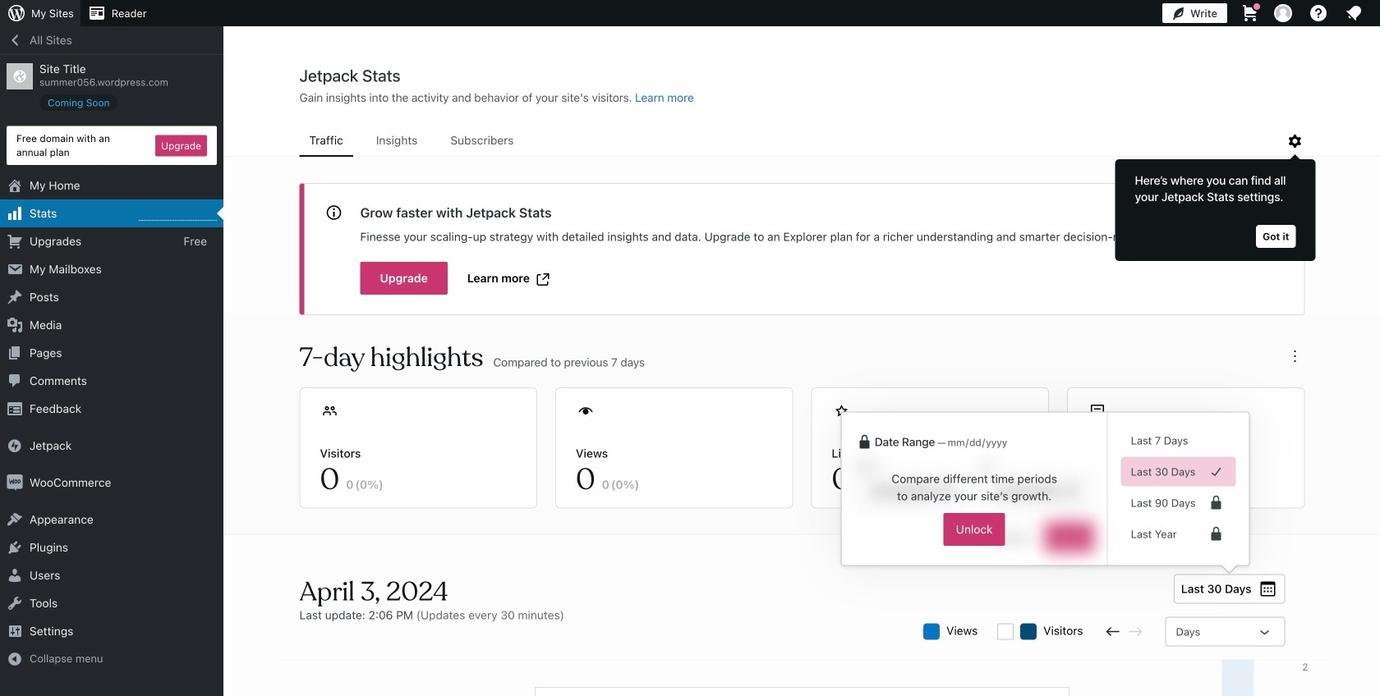 Task type: locate. For each thing, give the bounding box(es) containing it.
0 vertical spatial img image
[[7, 438, 23, 454]]

None checkbox
[[997, 624, 1014, 640]]

2 img image from the top
[[7, 475, 23, 491]]

highest hourly views 0 image
[[139, 210, 217, 221]]

menu
[[299, 126, 1285, 157]]

none checkbox inside jetpack stats main content
[[997, 624, 1014, 640]]

tooltip
[[1107, 151, 1316, 261]]

img image
[[7, 438, 23, 454], [7, 475, 23, 491]]

1 vertical spatial img image
[[7, 475, 23, 491]]

None date field
[[946, 435, 1033, 451], [855, 474, 968, 510], [981, 474, 1094, 510], [946, 435, 1033, 451], [855, 474, 968, 510], [981, 474, 1094, 510]]



Task type: describe. For each thing, give the bounding box(es) containing it.
jetpack stats main content
[[224, 65, 1380, 697]]

my profile image
[[1274, 4, 1292, 22]]

menu inside jetpack stats main content
[[299, 126, 1285, 157]]

close image
[[1265, 204, 1284, 223]]

1 img image from the top
[[7, 438, 23, 454]]

help image
[[1309, 3, 1328, 23]]

my shopping cart image
[[1240, 3, 1260, 23]]

manage your notifications image
[[1344, 3, 1364, 23]]



Task type: vqa. For each thing, say whether or not it's contained in the screenshot.
WORDPRESS LOGO
no



